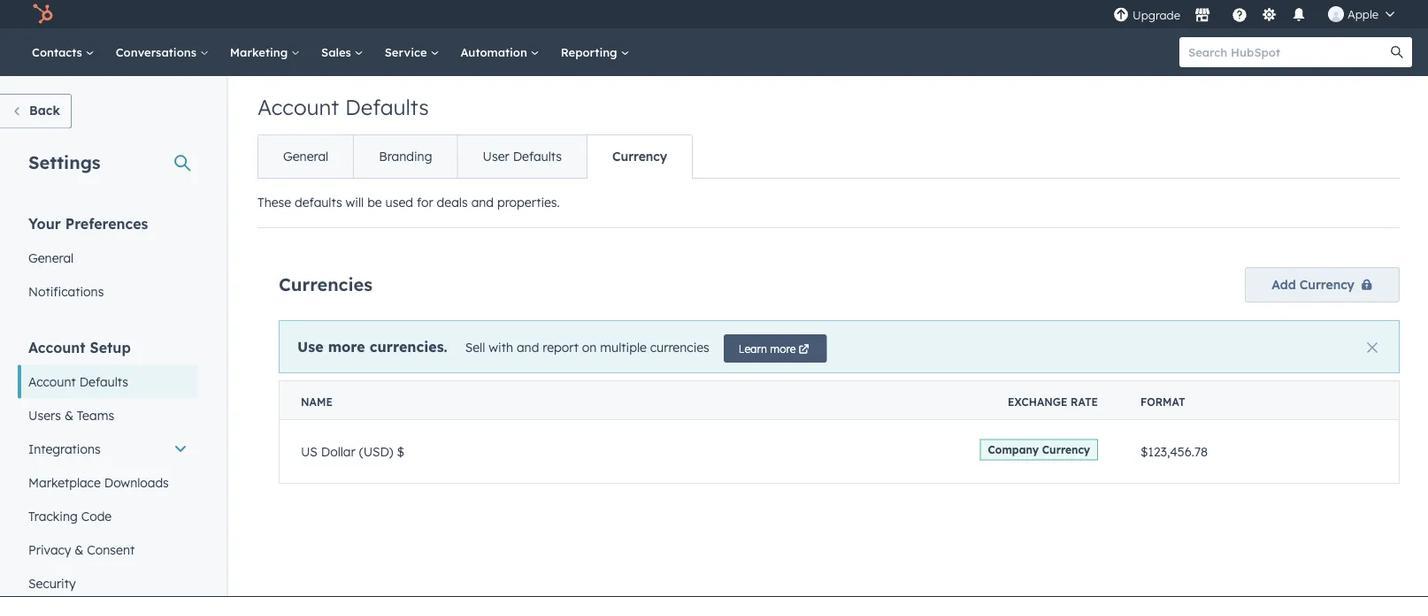 Task type: describe. For each thing, give the bounding box(es) containing it.
integrations
[[28, 441, 101, 457]]

users & teams
[[28, 408, 114, 423]]

0 horizontal spatial and
[[471, 195, 494, 210]]

currencies
[[650, 340, 710, 355]]

rate
[[1071, 396, 1098, 409]]

bob builder image
[[1329, 6, 1344, 22]]

notifications
[[28, 284, 104, 299]]

settings link
[[1259, 5, 1281, 23]]

sell with and report on multiple currencies
[[465, 340, 710, 355]]

sales link
[[311, 28, 374, 76]]

and inside use more currencies. alert
[[517, 340, 539, 355]]

more for use
[[328, 338, 365, 356]]

add
[[1272, 277, 1296, 293]]

use
[[297, 338, 324, 356]]

hubspot link
[[21, 4, 66, 25]]

general link for defaults
[[258, 135, 353, 178]]

security link
[[18, 567, 198, 597]]

automation link
[[450, 28, 550, 76]]

(usd)
[[359, 444, 393, 460]]

dollar
[[321, 444, 356, 460]]

notifications image
[[1291, 8, 1307, 24]]

marketplace downloads link
[[18, 466, 198, 500]]

marketplaces button
[[1184, 0, 1221, 28]]

back
[[29, 103, 60, 118]]

learn more
[[739, 342, 796, 355]]

conversations link
[[105, 28, 219, 76]]

users
[[28, 408, 61, 423]]

with
[[489, 340, 513, 355]]

2 vertical spatial account
[[28, 374, 76, 389]]

conversations
[[116, 45, 200, 59]]

contacts link
[[21, 28, 105, 76]]

teams
[[77, 408, 114, 423]]

$123,456.78
[[1141, 444, 1208, 460]]

these defaults will be used for deals and properties.
[[258, 195, 560, 210]]

your preferences
[[28, 215, 148, 232]]

code
[[81, 508, 112, 524]]

user defaults
[[483, 149, 562, 164]]

your
[[28, 215, 61, 232]]

deals
[[437, 195, 468, 210]]

properties.
[[497, 195, 560, 210]]

branding link
[[353, 135, 457, 178]]

account defaults link
[[18, 365, 198, 399]]

notifications link
[[18, 275, 198, 308]]

preferences
[[65, 215, 148, 232]]

privacy & consent
[[28, 542, 135, 558]]

hubspot image
[[32, 4, 53, 25]]

us dollar (usd) $
[[301, 444, 404, 460]]

search button
[[1383, 37, 1413, 67]]

currency for add currency
[[1300, 277, 1355, 293]]

use more currencies.
[[297, 338, 448, 356]]

& for privacy
[[75, 542, 84, 558]]

tracking code link
[[18, 500, 198, 533]]

defaults
[[295, 195, 342, 210]]

currencies
[[279, 273, 373, 295]]

help button
[[1225, 0, 1255, 28]]

learn
[[739, 342, 767, 355]]

us
[[301, 444, 318, 460]]

general for account
[[283, 149, 329, 164]]

more for learn
[[770, 342, 796, 355]]

close image
[[1367, 343, 1378, 353]]

setup
[[90, 339, 131, 356]]

reporting link
[[550, 28, 640, 76]]

service link
[[374, 28, 450, 76]]

service
[[385, 45, 431, 59]]

on
[[582, 340, 597, 355]]

back link
[[0, 94, 72, 129]]

reporting
[[561, 45, 621, 59]]

consent
[[87, 542, 135, 558]]

currency for company currency
[[1042, 443, 1090, 457]]

settings image
[[1262, 8, 1278, 23]]

account setup element
[[18, 338, 198, 597]]

company
[[988, 443, 1039, 457]]

add currency
[[1272, 277, 1355, 293]]

currency link
[[587, 135, 692, 178]]

be
[[367, 195, 382, 210]]

exchange rate
[[1008, 396, 1098, 409]]

account setup
[[28, 339, 131, 356]]



Task type: vqa. For each thing, say whether or not it's contained in the screenshot.
&
yes



Task type: locate. For each thing, give the bounding box(es) containing it.
navigation containing general
[[258, 135, 693, 179]]

general down the your
[[28, 250, 74, 266]]

0 vertical spatial defaults
[[345, 94, 429, 120]]

sales
[[321, 45, 355, 59]]

1 horizontal spatial currency
[[1042, 443, 1090, 457]]

$
[[397, 444, 404, 460]]

1 horizontal spatial account defaults
[[258, 94, 429, 120]]

learn more link
[[724, 335, 827, 363]]

settings
[[28, 151, 100, 173]]

2 horizontal spatial defaults
[[513, 149, 562, 164]]

sell
[[465, 340, 485, 355]]

Search HubSpot search field
[[1180, 37, 1397, 67]]

menu containing apple
[[1112, 0, 1407, 28]]

account down marketing "link"
[[258, 94, 339, 120]]

2 vertical spatial currency
[[1042, 443, 1090, 457]]

downloads
[[104, 475, 169, 490]]

general
[[283, 149, 329, 164], [28, 250, 74, 266]]

1 vertical spatial &
[[75, 542, 84, 558]]

account for branding
[[258, 94, 339, 120]]

general inside your preferences element
[[28, 250, 74, 266]]

your preferences element
[[18, 214, 198, 308]]

multiple
[[600, 340, 647, 355]]

1 vertical spatial account
[[28, 339, 86, 356]]

these
[[258, 195, 291, 210]]

marketplaces image
[[1195, 8, 1211, 24]]

general for your
[[28, 250, 74, 266]]

apple
[[1348, 7, 1379, 21]]

help image
[[1232, 8, 1248, 24]]

more right use
[[328, 338, 365, 356]]

2 horizontal spatial currency
[[1300, 277, 1355, 293]]

0 vertical spatial currency
[[612, 149, 667, 164]]

account defaults inside account setup element
[[28, 374, 128, 389]]

1 horizontal spatial more
[[770, 342, 796, 355]]

defaults up users & teams link
[[79, 374, 128, 389]]

& for users
[[65, 408, 73, 423]]

menu
[[1112, 0, 1407, 28]]

account defaults
[[258, 94, 429, 120], [28, 374, 128, 389]]

users & teams link
[[18, 399, 198, 432]]

0 horizontal spatial general link
[[18, 241, 198, 275]]

currency inside button
[[1300, 277, 1355, 293]]

1 vertical spatial general link
[[18, 241, 198, 275]]

1 vertical spatial general
[[28, 250, 74, 266]]

account
[[258, 94, 339, 120], [28, 339, 86, 356], [28, 374, 76, 389]]

1 horizontal spatial and
[[517, 340, 539, 355]]

marketplace downloads
[[28, 475, 169, 490]]

user
[[483, 149, 510, 164]]

defaults
[[345, 94, 429, 120], [513, 149, 562, 164], [79, 374, 128, 389]]

0 horizontal spatial more
[[328, 338, 365, 356]]

& right privacy
[[75, 542, 84, 558]]

company currency
[[988, 443, 1090, 457]]

0 horizontal spatial general
[[28, 250, 74, 266]]

tracking
[[28, 508, 78, 524]]

defaults for the account defaults link
[[79, 374, 128, 389]]

notifications button
[[1284, 0, 1314, 28]]

report
[[543, 340, 579, 355]]

search image
[[1391, 46, 1404, 58]]

account defaults down the sales link
[[258, 94, 429, 120]]

& right users
[[65, 408, 73, 423]]

defaults up branding
[[345, 94, 429, 120]]

apple button
[[1318, 0, 1406, 28]]

format
[[1141, 396, 1186, 409]]

and
[[471, 195, 494, 210], [517, 340, 539, 355]]

0 horizontal spatial currency
[[612, 149, 667, 164]]

privacy
[[28, 542, 71, 558]]

0 vertical spatial account
[[258, 94, 339, 120]]

1 horizontal spatial general link
[[258, 135, 353, 178]]

1 horizontal spatial &
[[75, 542, 84, 558]]

marketing
[[230, 45, 291, 59]]

marketplace
[[28, 475, 101, 490]]

name
[[301, 396, 333, 409]]

general link down preferences
[[18, 241, 198, 275]]

defaults inside account setup element
[[79, 374, 128, 389]]

add currency button
[[1245, 267, 1400, 303]]

tracking code
[[28, 508, 112, 524]]

general link up defaults
[[258, 135, 353, 178]]

0 horizontal spatial &
[[65, 408, 73, 423]]

user defaults link
[[457, 135, 587, 178]]

defaults right user in the left top of the page
[[513, 149, 562, 164]]

0 vertical spatial and
[[471, 195, 494, 210]]

2 vertical spatial defaults
[[79, 374, 128, 389]]

defaults for user defaults link
[[513, 149, 562, 164]]

contacts
[[32, 45, 86, 59]]

general link
[[258, 135, 353, 178], [18, 241, 198, 275]]

upgrade
[[1133, 8, 1181, 23]]

integrations button
[[18, 432, 198, 466]]

1 horizontal spatial general
[[283, 149, 329, 164]]

upgrade image
[[1113, 8, 1129, 23]]

currency
[[612, 149, 667, 164], [1300, 277, 1355, 293], [1042, 443, 1090, 457]]

privacy & consent link
[[18, 533, 198, 567]]

more right learn
[[770, 342, 796, 355]]

account defaults down account setup
[[28, 374, 128, 389]]

used
[[386, 195, 413, 210]]

&
[[65, 408, 73, 423], [75, 542, 84, 558]]

and right 'deals'
[[471, 195, 494, 210]]

0 vertical spatial &
[[65, 408, 73, 423]]

account left setup
[[28, 339, 86, 356]]

0 vertical spatial account defaults
[[258, 94, 429, 120]]

0 horizontal spatial defaults
[[79, 374, 128, 389]]

general inside "navigation"
[[283, 149, 329, 164]]

1 horizontal spatial defaults
[[345, 94, 429, 120]]

general up defaults
[[283, 149, 329, 164]]

and right with
[[517, 340, 539, 355]]

1 vertical spatial account defaults
[[28, 374, 128, 389]]

currencies.
[[370, 338, 448, 356]]

automation
[[461, 45, 531, 59]]

currencies banner
[[279, 262, 1400, 303]]

branding
[[379, 149, 432, 164]]

will
[[346, 195, 364, 210]]

marketing link
[[219, 28, 311, 76]]

exchange
[[1008, 396, 1068, 409]]

for
[[417, 195, 433, 210]]

1 vertical spatial and
[[517, 340, 539, 355]]

account for users & teams
[[28, 339, 86, 356]]

1 vertical spatial defaults
[[513, 149, 562, 164]]

navigation
[[258, 135, 693, 179]]

use more currencies. alert
[[279, 320, 1400, 374]]

security
[[28, 576, 76, 591]]

account up users
[[28, 374, 76, 389]]

0 vertical spatial general
[[283, 149, 329, 164]]

1 vertical spatial currency
[[1300, 277, 1355, 293]]

0 vertical spatial general link
[[258, 135, 353, 178]]

general link for preferences
[[18, 241, 198, 275]]

0 horizontal spatial account defaults
[[28, 374, 128, 389]]



